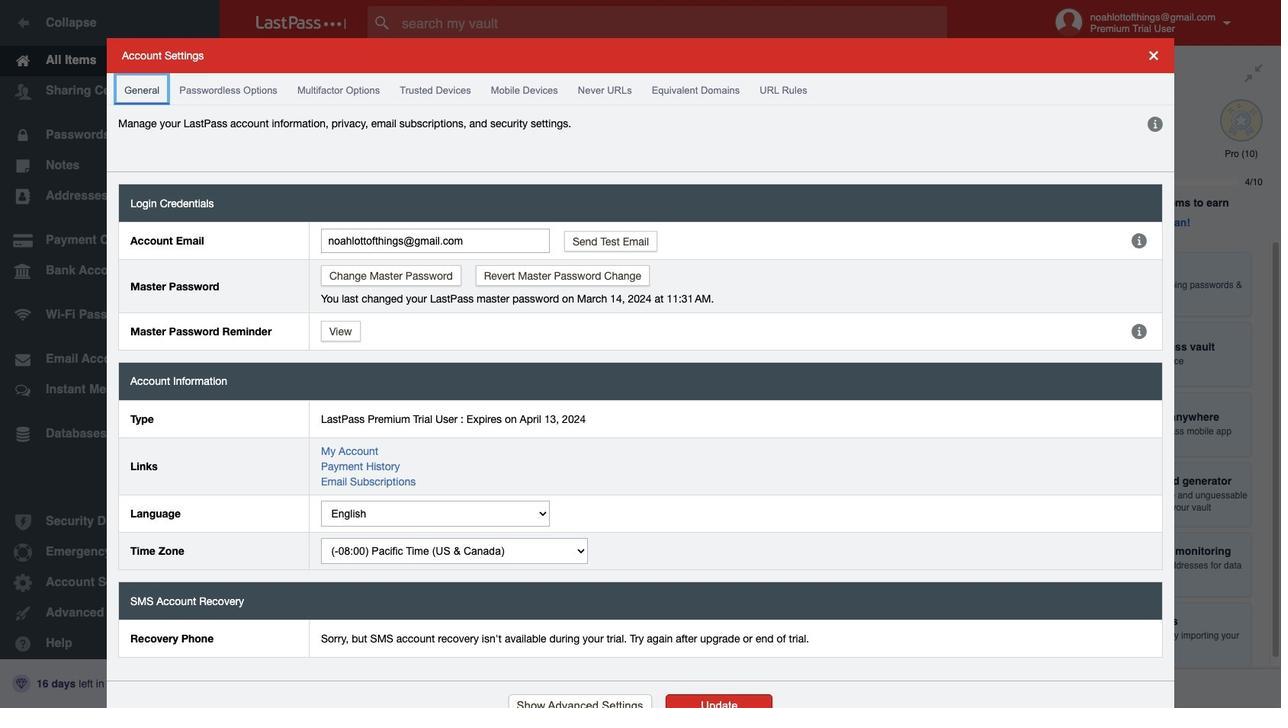 Task type: describe. For each thing, give the bounding box(es) containing it.
main navigation navigation
[[0, 0, 220, 708]]



Task type: vqa. For each thing, say whether or not it's contained in the screenshot.
New item element
no



Task type: locate. For each thing, give the bounding box(es) containing it.
Search search field
[[368, 6, 977, 40]]

vault options navigation
[[220, 46, 1008, 92]]

lastpass image
[[256, 16, 346, 30]]

search my vault text field
[[368, 6, 977, 40]]

new item navigation
[[936, 646, 993, 708]]



